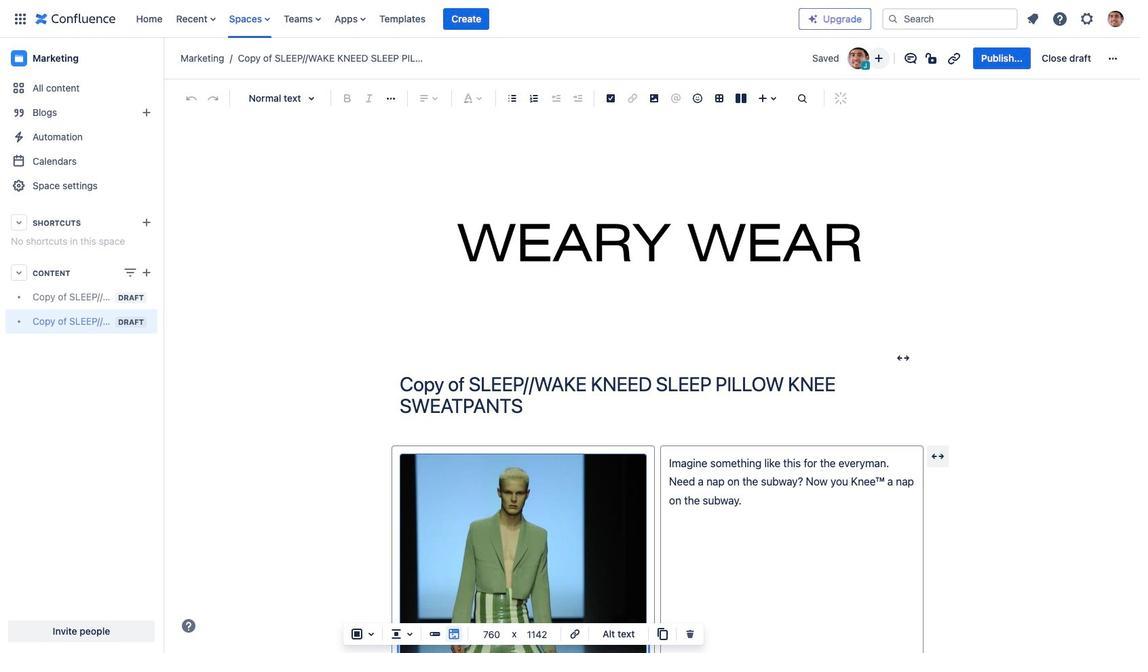 Task type: describe. For each thing, give the bounding box(es) containing it.
Main content area, start typing to enter text. text field
[[392, 446, 924, 654]]

indent tab image
[[570, 90, 586, 107]]

numbered list ⌘⇧7 image
[[526, 90, 542, 107]]

copy link image
[[946, 50, 963, 67]]

list for premium icon
[[1021, 6, 1133, 31]]

height input field
[[519, 625, 555, 644]]

list item inside global 'element'
[[444, 8, 490, 30]]

text formatting group
[[337, 88, 402, 109]]

action item [] image
[[603, 90, 619, 107]]

search image
[[888, 13, 899, 24]]

copy image
[[655, 627, 671, 643]]

help icon image
[[1052, 11, 1069, 27]]

bullet list ⌘⇧8 image
[[504, 90, 521, 107]]

more formatting image
[[383, 90, 399, 107]]

space element
[[0, 38, 163, 654]]

link ⌘k image
[[625, 90, 641, 107]]

go wide image
[[930, 449, 946, 465]]

appswitcher icon image
[[12, 11, 29, 27]]

1 horizontal spatial group
[[973, 48, 1100, 69]]

inline image
[[427, 627, 443, 643]]

help image
[[181, 619, 197, 635]]

list for appswitcher icon
[[129, 0, 799, 38]]

remove image
[[683, 627, 699, 643]]

notification icon image
[[1025, 11, 1042, 27]]

align center image
[[388, 627, 405, 643]]

collapse sidebar image
[[148, 45, 178, 72]]

your profile and preferences image
[[1108, 11, 1124, 27]]

no restrictions image
[[925, 50, 941, 67]]

mention @ image
[[668, 90, 684, 107]]

more image
[[1105, 50, 1122, 67]]

settings icon image
[[1080, 11, 1096, 27]]

emoji : image
[[690, 90, 706, 107]]

premium image
[[808, 13, 819, 24]]

add shortcut image
[[139, 215, 155, 231]]

1 vertical spatial group
[[344, 625, 704, 644]]

comment icon image
[[903, 50, 919, 67]]

create a page image
[[139, 265, 155, 281]]

bold ⌘b image
[[339, 90, 356, 107]]

add border image
[[349, 627, 365, 643]]

expand dropdown menu image
[[402, 627, 418, 643]]

Max width 362px field
[[474, 625, 510, 644]]

find and replace image
[[794, 90, 811, 107]]



Task type: locate. For each thing, give the bounding box(es) containing it.
Give this page a title text field
[[400, 373, 916, 418]]

list item
[[444, 8, 490, 30]]

0 horizontal spatial group
[[344, 625, 704, 644]]

original size image
[[446, 627, 462, 643]]

invite to edit image
[[871, 50, 887, 67]]

1 horizontal spatial list
[[1021, 6, 1133, 31]]

0 vertical spatial group
[[973, 48, 1100, 69]]

border options image
[[363, 627, 380, 643]]

group
[[973, 48, 1100, 69], [344, 625, 704, 644]]

banner
[[0, 0, 1141, 38]]

inflatable pants today inline 200227 5.webp image
[[401, 455, 646, 654]]

change view image
[[122, 265, 139, 281]]

global element
[[8, 0, 799, 38]]

tree inside space element
[[5, 285, 158, 334]]

table ⇧⌥t image
[[712, 90, 728, 107]]

add image, video, or file image
[[646, 90, 663, 107]]

layouts image
[[733, 90, 750, 107]]

outdent ⇧tab image
[[548, 90, 564, 107]]

confluence image
[[35, 11, 116, 27], [35, 11, 116, 27]]

tree
[[5, 285, 158, 334]]

None search field
[[883, 8, 1018, 30]]

undo ⌘z image
[[183, 90, 200, 107]]

create a blog image
[[139, 105, 155, 121]]

list
[[129, 0, 799, 38], [1021, 6, 1133, 31]]

add link image
[[567, 627, 583, 643]]

make page full-width image
[[896, 350, 912, 367]]

list formating group
[[502, 88, 589, 109]]

redo ⌘⇧z image
[[205, 90, 221, 107]]

Search field
[[883, 8, 1018, 30]]

0 horizontal spatial list
[[129, 0, 799, 38]]

italic ⌘i image
[[361, 90, 378, 107]]



Task type: vqa. For each thing, say whether or not it's contained in the screenshot.
"Table ⇧⌥T" image
yes



